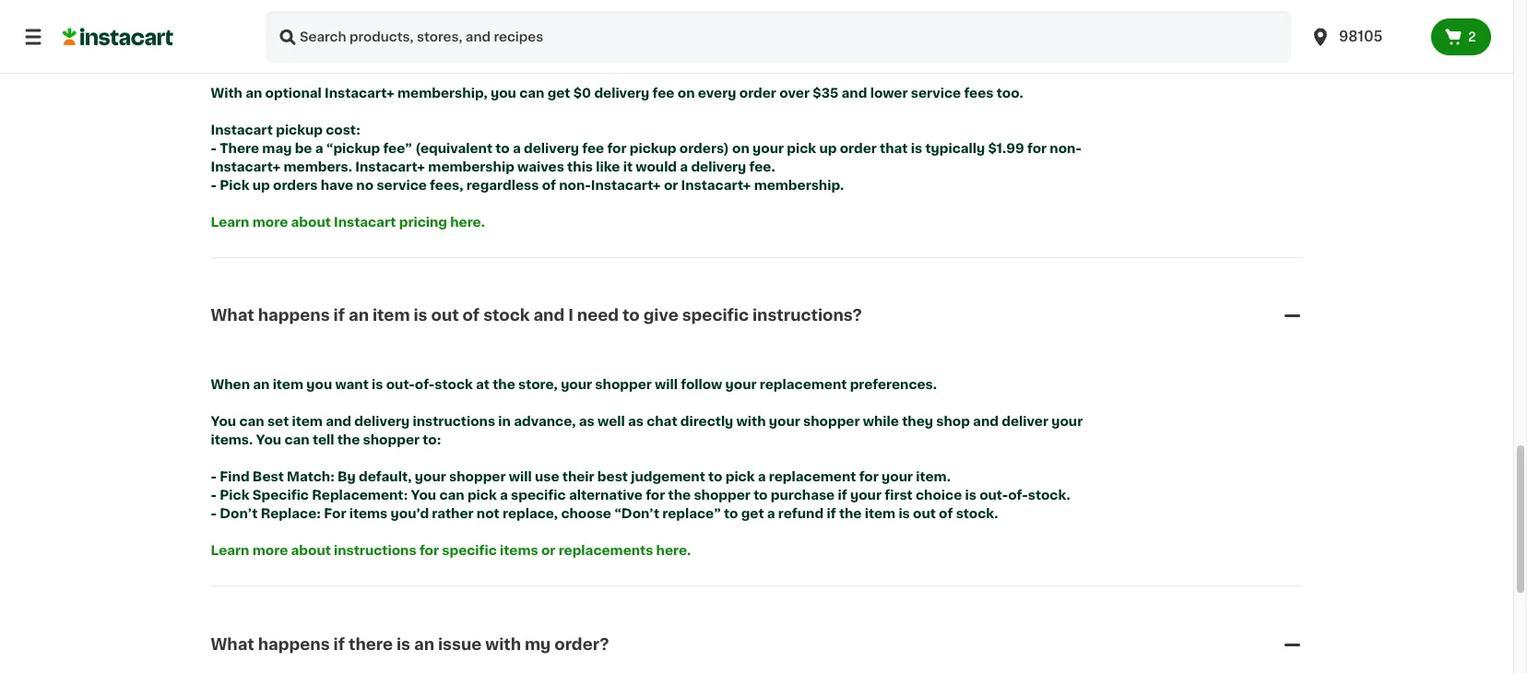 Task type: describe. For each thing, give the bounding box(es) containing it.
pick inside '- find best match: by default, your shopper will use their best judgement to pick a replacement for your item. - pick specific replacement: you can pick a specific alternative for the shopper to purchase if your first choice is out-of-stock. - don't replace: for items you'd rather not replace, choose "don't replace" to get a refund if the item is out of stock.'
[[220, 489, 249, 502]]

well
[[598, 415, 625, 428]]

and up alcohol
[[340, 0, 366, 7]]

1 vertical spatial non-
[[559, 179, 591, 192]]

replacements
[[559, 544, 653, 557]]

item inside '- find best match: by default, your shopper will use their best judgement to pick a replacement for your item. - pick specific replacement: you can pick a specific alternative for the shopper to purchase if your first choice is out-of-stock. - don't replace: for items you'd rather not replace, choose "don't replace" to get a refund if the item is out of stock.'
[[865, 507, 896, 520]]

stock for of-
[[435, 378, 473, 391]]

what happens if there is an issue with my order? button
[[211, 611, 1303, 674]]

the right refund
[[839, 507, 862, 520]]

0 vertical spatial stock.
[[1028, 489, 1070, 502]]

stock for of
[[483, 308, 530, 323]]

regardless
[[466, 179, 539, 192]]

cost:
[[326, 123, 360, 136]]

2 as from the left
[[628, 415, 644, 428]]

rather
[[432, 507, 474, 520]]

location
[[663, 0, 719, 7]]

instacart+ down there
[[211, 160, 281, 173]]

recognition
[[967, 31, 1046, 44]]

have inside "- service fees vary and are subject to change based on factors like location and the number and types of items in your cart. orders containing alcohol have a separate service fee. - tipping is optional but encouraged for delivery orders. it's a great way to show your shopper appreciation and recognition for excellent service. 100% of your tip goes directly to the shopper who delivers your order."
[[391, 13, 423, 26]]

item.
[[916, 470, 951, 483]]

number
[[777, 0, 830, 7]]

0 horizontal spatial pickup
[[276, 123, 323, 136]]

1 horizontal spatial you
[[491, 86, 516, 99]]

orders
[[211, 13, 258, 26]]

replace"
[[662, 507, 721, 520]]

3 - from the top
[[211, 142, 217, 155]]

0 horizontal spatial or
[[541, 544, 556, 557]]

1 vertical spatial here.
[[656, 544, 691, 557]]

excellent
[[211, 49, 274, 62]]

for down separate
[[460, 31, 479, 44]]

they
[[902, 415, 933, 428]]

if right refund
[[827, 507, 836, 520]]

orders
[[273, 179, 318, 192]]

for right recognition
[[1049, 31, 1069, 44]]

you can set item and delivery instructions in advance, as well as chat directly with your shopper while they shop and deliver your items. you can tell the shopper to:
[[211, 415, 1086, 446]]

that
[[880, 142, 908, 155]]

2 horizontal spatial service
[[911, 86, 961, 99]]

100%
[[334, 49, 371, 62]]

delivery down orders)
[[691, 160, 746, 173]]

$0
[[573, 86, 591, 99]]

of right types
[[903, 0, 918, 7]]

no
[[356, 179, 374, 192]]

if right purchase
[[838, 489, 847, 502]]

membership.
[[754, 179, 844, 192]]

order?
[[554, 637, 609, 652]]

1 horizontal spatial items
[[500, 544, 538, 557]]

subject
[[393, 0, 445, 7]]

i
[[568, 308, 574, 323]]

(equivalent
[[415, 142, 493, 155]]

delivery inside you can set item and delivery instructions in advance, as well as chat directly with your shopper while they shop and deliver your items. you can tell the shopper to:
[[354, 415, 410, 428]]

who
[[642, 49, 670, 62]]

delivery up the waives
[[524, 142, 579, 155]]

can left $0
[[519, 86, 545, 99]]

0 vertical spatial up
[[819, 142, 837, 155]]

best
[[253, 470, 284, 483]]

1 horizontal spatial fee
[[653, 86, 675, 99]]

there
[[220, 142, 259, 155]]

more for learn more about instructions for specific items or replacements here.
[[252, 544, 288, 557]]

store,
[[518, 378, 558, 391]]

items inside '- find best match: by default, your shopper will use their best judgement to pick a replacement for your item. - pick specific replacement: you can pick a specific alternative for the shopper to purchase if your first choice is out-of-stock. - don't replace: for items you'd rather not replace, choose "don't replace" to get a refund if the item is out of stock.'
[[349, 507, 388, 520]]

directly inside "- service fees vary and are subject to change based on factors like location and the number and types of items in your cart. orders containing alcohol have a separate service fee. - tipping is optional but encouraged for delivery orders. it's a great way to show your shopper appreciation and recognition for excellent service. 100% of your tip goes directly to the shopper who delivers your order."
[[483, 49, 536, 62]]

1 vertical spatial pickup
[[630, 142, 676, 155]]

of- inside '- find best match: by default, your shopper will use their best judgement to pick a replacement for your item. - pick specific replacement: you can pick a specific alternative for the shopper to purchase if your first choice is out-of-stock. - don't replace: for items you'd rather not replace, choose "don't replace" to get a refund if the item is out of stock.'
[[1008, 489, 1028, 502]]

the right at
[[493, 378, 515, 391]]

and right $35
[[842, 86, 867, 99]]

separate
[[437, 13, 498, 26]]

of right 100%
[[374, 49, 388, 62]]

0 vertical spatial out-
[[386, 378, 415, 391]]

judgement
[[631, 470, 705, 483]]

0 horizontal spatial order
[[739, 86, 776, 99]]

waives
[[517, 160, 564, 173]]

your up the order. on the right top
[[754, 31, 785, 44]]

delivery inside "- service fees vary and are subject to change based on factors like location and the number and types of items in your cart. orders containing alcohol have a separate service fee. - tipping is optional but encouraged for delivery orders. it's a great way to show your shopper appreciation and recognition for excellent service. 100% of your tip goes directly to the shopper who delivers your order."
[[482, 31, 538, 44]]

out inside dropdown button
[[431, 308, 459, 323]]

want
[[335, 378, 369, 391]]

an right the with at the top left of the page
[[245, 86, 262, 99]]

instacart pickup cost: - there may be a "pickup fee" (equivalent to a delivery fee for pickup orders) on your pick up order that is typically $1.99 for non- instacart+ members. instacart+ membership waives this like it would a delivery fee. - pick up orders have no service fees, regardless of non-instacart+ or instacart+ membership.
[[211, 123, 1082, 192]]

and left recognition
[[938, 31, 964, 44]]

1 vertical spatial instacart
[[334, 215, 396, 228]]

learn more about instacart pricing here.
[[211, 215, 485, 228]]

for down judgement
[[646, 489, 665, 502]]

and left types
[[833, 0, 858, 7]]

way
[[667, 31, 695, 44]]

change
[[465, 0, 516, 7]]

instacart+ down fee"
[[355, 160, 425, 173]]

you for can
[[256, 434, 281, 446]]

learn more about instructions for specific items or replacements here.
[[211, 544, 691, 557]]

2 - from the top
[[211, 31, 217, 44]]

shopper left while
[[803, 415, 860, 428]]

when an item you want is out-of-stock at the store, your shopper will follow your replacement preferences.
[[211, 378, 937, 391]]

based
[[519, 0, 561, 7]]

6 - from the top
[[211, 489, 217, 502]]

their
[[562, 470, 594, 483]]

for up it
[[607, 142, 627, 155]]

an up want on the bottom left
[[349, 308, 369, 323]]

would
[[636, 160, 677, 173]]

over
[[779, 86, 810, 99]]

1 vertical spatial optional
[[265, 86, 322, 99]]

and up tell in the bottom of the page
[[326, 415, 351, 428]]

out inside '- find best match: by default, your shopper will use their best judgement to pick a replacement for your item. - pick specific replacement: you can pick a specific alternative for the shopper to purchase if your first choice is out-of-stock. - don't replace: for items you'd rather not replace, choose "don't replace" to get a refund if the item is out of stock.'
[[913, 507, 936, 520]]

shopper down number at the right top of the page
[[788, 31, 845, 44]]

find
[[220, 470, 250, 483]]

4 - from the top
[[211, 179, 217, 192]]

$1.99
[[988, 142, 1024, 155]]

to up separate
[[448, 0, 462, 7]]

- service fees vary and are subject to change based on factors like location and the number and types of items in your cart. orders containing alcohol have a separate service fee. - tipping is optional but encouraged for delivery orders. it's a great way to show your shopper appreciation and recognition for excellent service. 100% of your tip goes directly to the shopper who delivers your order.
[[211, 0, 1072, 62]]

items inside "- service fees vary and are subject to change based on factors like location and the number and types of items in your cart. orders containing alcohol have a separate service fee. - tipping is optional but encouraged for delivery orders. it's a great way to show your shopper appreciation and recognition for excellent service. 100% of your tip goes directly to the shopper who delivers your order."
[[921, 0, 959, 7]]

your down show on the top left of the page
[[731, 49, 762, 62]]

to up delivers
[[698, 31, 712, 44]]

7 - from the top
[[211, 507, 217, 520]]

0 vertical spatial non-
[[1050, 142, 1082, 155]]

instacart inside instacart pickup cost: - there may be a "pickup fee" (equivalent to a delivery fee for pickup orders) on your pick up order that is typically $1.99 for non- instacart+ members. instacart+ membership waives this like it would a delivery fee. - pick up orders have no service fees, regardless of non-instacart+ or instacart+ membership.
[[211, 123, 273, 136]]

follow
[[681, 378, 722, 391]]

and right shop
[[973, 415, 999, 428]]

of inside instacart pickup cost: - there may be a "pickup fee" (equivalent to a delivery fee for pickup orders) on your pick up order that is typically $1.99 for non- instacart+ members. instacart+ membership waives this like it would a delivery fee. - pick up orders have no service fees, regardless of non-instacart+ or instacart+ membership.
[[542, 179, 556, 192]]

instructions inside you can set item and delivery instructions in advance, as well as chat directly with your shopper while they shop and deliver your items. you can tell the shopper to:
[[413, 415, 495, 428]]

be
[[295, 142, 312, 155]]

when
[[211, 378, 250, 391]]

0 vertical spatial here.
[[450, 215, 485, 228]]

get inside '- find best match: by default, your shopper will use their best judgement to pick a replacement for your item. - pick specific replacement: you can pick a specific alternative for the shopper to purchase if your first choice is out-of-stock. - don't replace: for items you'd rather not replace, choose "don't replace" to get a refund if the item is out of stock.'
[[741, 507, 764, 520]]

2 button
[[1431, 18, 1491, 55]]

you'd
[[391, 507, 429, 520]]

give
[[643, 308, 678, 323]]

your down "to:"
[[415, 470, 446, 483]]

lower
[[870, 86, 908, 99]]

about for instacart
[[291, 215, 331, 228]]

orders.
[[541, 31, 589, 44]]

default,
[[359, 470, 412, 483]]

with
[[211, 86, 242, 99]]

while
[[863, 415, 899, 428]]

2
[[1468, 30, 1476, 43]]

instacart logo image
[[63, 26, 173, 48]]

2 vertical spatial pick
[[467, 489, 497, 502]]

0 vertical spatial replacement
[[760, 378, 847, 391]]

on inside instacart pickup cost: - there may be a "pickup fee" (equivalent to a delivery fee for pickup orders) on your pick up order that is typically $1.99 for non- instacart+ members. instacart+ membership waives this like it would a delivery fee. - pick up orders have no service fees, regardless of non-instacart+ or instacart+ membership.
[[732, 142, 750, 155]]

fee inside instacart pickup cost: - there may be a "pickup fee" (equivalent to a delivery fee for pickup orders) on your pick up order that is typically $1.99 for non- instacart+ members. instacart+ membership waives this like it would a delivery fee. - pick up orders have no service fees, regardless of non-instacart+ or instacart+ membership.
[[582, 142, 604, 155]]

it's
[[592, 31, 614, 44]]

0 horizontal spatial stock.
[[956, 507, 998, 520]]

replace,
[[503, 507, 558, 520]]

advance,
[[514, 415, 576, 428]]

alternative
[[569, 489, 643, 502]]

containing
[[261, 13, 334, 26]]

service inside "- service fees vary and are subject to change based on factors like location and the number and types of items in your cart. orders containing alcohol have a separate service fee. - tipping is optional but encouraged for delivery orders. it's a great way to show your shopper appreciation and recognition for excellent service. 100% of your tip goes directly to the shopper who delivers your order."
[[501, 13, 551, 26]]

1 horizontal spatial pick
[[726, 470, 755, 483]]

directly inside you can set item and delivery instructions in advance, as well as chat directly with your shopper while they shop and deliver your items. you can tell the shopper to:
[[680, 415, 734, 428]]

the down orders.
[[556, 49, 579, 62]]

an left issue
[[414, 637, 434, 652]]

happens for there
[[258, 637, 330, 652]]

first
[[885, 489, 913, 502]]

instacart+ down orders)
[[681, 179, 751, 192]]

98105 button
[[1299, 11, 1431, 63]]

chat
[[647, 415, 677, 428]]

your right follow
[[725, 378, 757, 391]]

service.
[[277, 49, 331, 62]]

can down set
[[284, 434, 310, 446]]

learn more about instructions for specific items or replacements here. link
[[211, 544, 691, 557]]

pick inside instacart pickup cost: - there may be a "pickup fee" (equivalent to a delivery fee for pickup orders) on your pick up order that is typically $1.99 for non- instacart+ members. instacart+ membership waives this like it would a delivery fee. - pick up orders have no service fees, regardless of non-instacart+ or instacart+ membership.
[[787, 142, 816, 155]]

more for learn more about instacart pricing here.
[[252, 215, 288, 228]]

your up the first
[[882, 470, 913, 483]]

delivery right $0
[[594, 86, 650, 99]]

on inside "- service fees vary and are subject to change based on factors like location and the number and types of items in your cart. orders containing alcohol have a separate service fee. - tipping is optional but encouraged for delivery orders. it's a great way to show your shopper appreciation and recognition for excellent service. 100% of your tip goes directly to the shopper who delivers your order."
[[564, 0, 581, 7]]

to right replace"
[[724, 507, 738, 520]]

0 horizontal spatial get
[[548, 86, 570, 99]]

your up purchase
[[769, 415, 800, 428]]

the up search field
[[751, 0, 774, 7]]

and inside dropdown button
[[533, 308, 565, 323]]

like inside "- service fees vary and are subject to change based on factors like location and the number and types of items in your cart. orders containing alcohol have a separate service fee. - tipping is optional but encouraged for delivery orders. it's a great way to show your shopper appreciation and recognition for excellent service. 100% of your tip goes directly to the shopper who delivers your order."
[[636, 0, 660, 7]]

what happens if there is an issue with my order?
[[211, 637, 609, 652]]

like inside instacart pickup cost: - there may be a "pickup fee" (equivalent to a delivery fee for pickup orders) on your pick up order that is typically $1.99 for non- instacart+ members. instacart+ membership waives this like it would a delivery fee. - pick up orders have no service fees, regardless of non-instacart+ or instacart+ membership.
[[596, 160, 620, 173]]

for down while
[[859, 470, 879, 483]]

if inside 'what happens if there is an issue with my order?' dropdown button
[[333, 637, 345, 652]]

- find best match: by default, your shopper will use their best judgement to pick a replacement for your item. - pick specific replacement: you can pick a specific alternative for the shopper to purchase if your first choice is out-of-stock. - don't replace: for items you'd rather not replace, choose "don't replace" to get a refund if the item is out of stock.
[[211, 470, 1070, 520]]

are
[[369, 0, 390, 7]]

0 horizontal spatial you
[[211, 415, 236, 428]]

to up replace"
[[708, 470, 723, 483]]

cart.
[[1012, 0, 1044, 7]]

fees,
[[430, 179, 463, 192]]

alcohol
[[337, 13, 388, 26]]

every
[[698, 86, 736, 99]]

at
[[476, 378, 490, 391]]

1 as from the left
[[579, 415, 595, 428]]

and up show on the top left of the page
[[722, 0, 748, 7]]

membership,
[[398, 86, 488, 99]]

your down encouraged
[[391, 49, 422, 62]]

shopper up replace"
[[694, 489, 751, 502]]

for down you'd
[[420, 544, 439, 557]]

shopper up not
[[449, 470, 506, 483]]

order.
[[765, 49, 805, 62]]



Task type: locate. For each thing, give the bounding box(es) containing it.
1 - from the top
[[211, 0, 217, 7]]

1 vertical spatial have
[[321, 179, 353, 192]]

specific up replace,
[[511, 489, 566, 502]]

fee. up orders.
[[554, 13, 580, 26]]

of inside dropdown button
[[463, 308, 480, 323]]

service right no
[[377, 179, 427, 192]]

don't
[[220, 507, 258, 520]]

1 more from the top
[[252, 215, 288, 228]]

pick down there
[[220, 179, 249, 192]]

0 vertical spatial or
[[664, 179, 678, 192]]

1 vertical spatial order
[[840, 142, 877, 155]]

0 horizontal spatial fee
[[582, 142, 604, 155]]

can inside '- find best match: by default, your shopper will use their best judgement to pick a replacement for your item. - pick specific replacement: you can pick a specific alternative for the shopper to purchase if your first choice is out-of-stock. - don't replace: for items you'd rather not replace, choose "don't replace" to get a refund if the item is out of stock.'
[[439, 489, 464, 502]]

you inside '- find best match: by default, your shopper will use their best judgement to pick a replacement for your item. - pick specific replacement: you can pick a specific alternative for the shopper to purchase if your first choice is out-of-stock. - don't replace: for items you'd rather not replace, choose "don't replace" to get a refund if the item is out of stock.'
[[411, 489, 436, 502]]

will inside '- find best match: by default, your shopper will use their best judgement to pick a replacement for your item. - pick specific replacement: you can pick a specific alternative for the shopper to purchase if your first choice is out-of-stock. - don't replace: for items you'd rather not replace, choose "don't replace" to get a refund if the item is out of stock.'
[[509, 470, 532, 483]]

set
[[267, 415, 289, 428]]

not
[[477, 507, 500, 520]]

fee. inside "- service fees vary and are subject to change based on factors like location and the number and types of items in your cart. orders containing alcohol have a separate service fee. - tipping is optional but encouraged for delivery orders. it's a great way to show your shopper appreciation and recognition for excellent service. 100% of your tip goes directly to the shopper who delivers your order."
[[554, 13, 580, 26]]

0 vertical spatial what
[[211, 308, 254, 323]]

specific inside dropdown button
[[682, 308, 749, 323]]

fee up this
[[582, 142, 604, 155]]

for
[[324, 507, 346, 520]]

1 vertical spatial learn
[[211, 544, 249, 557]]

is inside instacart pickup cost: - there may be a "pickup fee" (equivalent to a delivery fee for pickup orders) on your pick up order that is typically $1.99 for non- instacart+ members. instacart+ membership waives this like it would a delivery fee. - pick up orders have no service fees, regardless of non-instacart+ or instacart+ membership.
[[911, 142, 922, 155]]

you down set
[[256, 434, 281, 446]]

service inside instacart pickup cost: - there may be a "pickup fee" (equivalent to a delivery fee for pickup orders) on your pick up order that is typically $1.99 for non- instacart+ members. instacart+ membership waives this like it would a delivery fee. - pick up orders have no service fees, regardless of non-instacart+ or instacart+ membership.
[[377, 179, 427, 192]]

about down the replace:
[[291, 544, 331, 557]]

fee. up membership. on the top
[[749, 160, 775, 173]]

more
[[252, 215, 288, 228], [252, 544, 288, 557]]

0 horizontal spatial with
[[485, 637, 521, 652]]

you left want on the bottom left
[[306, 378, 332, 391]]

"don't
[[614, 507, 659, 520]]

1 horizontal spatial service
[[501, 13, 551, 26]]

on left every
[[678, 86, 695, 99]]

need
[[577, 308, 619, 323]]

0 horizontal spatial will
[[509, 470, 532, 483]]

deliver
[[1002, 415, 1049, 428]]

fees up containing
[[274, 0, 304, 7]]

2 about from the top
[[291, 544, 331, 557]]

1 horizontal spatial get
[[741, 507, 764, 520]]

order inside instacart pickup cost: - there may be a "pickup fee" (equivalent to a delivery fee for pickup orders) on your pick up order that is typically $1.99 for non- instacart+ members. instacart+ membership waives this like it would a delivery fee. - pick up orders have no service fees, regardless of non-instacart+ or instacart+ membership.
[[840, 142, 877, 155]]

1 horizontal spatial fees
[[964, 86, 994, 99]]

0 vertical spatial items
[[921, 0, 959, 7]]

with
[[736, 415, 766, 428], [485, 637, 521, 652]]

directly right "goes"
[[483, 49, 536, 62]]

- left orders
[[211, 179, 217, 192]]

your inside instacart pickup cost: - there may be a "pickup fee" (equivalent to a delivery fee for pickup orders) on your pick up order that is typically $1.99 for non- instacart+ members. instacart+ membership waives this like it would a delivery fee. - pick up orders have no service fees, regardless of non-instacart+ or instacart+ membership.
[[753, 142, 784, 155]]

replace:
[[261, 507, 321, 520]]

the
[[751, 0, 774, 7], [556, 49, 579, 62], [493, 378, 515, 391], [337, 434, 360, 446], [668, 489, 691, 502], [839, 507, 862, 520]]

out- right the choice
[[980, 489, 1008, 502]]

2 vertical spatial specific
[[442, 544, 497, 557]]

your right deliver
[[1052, 415, 1083, 428]]

but
[[348, 31, 372, 44]]

is inside "- service fees vary and are subject to change based on factors like location and the number and types of items in your cart. orders containing alcohol have a separate service fee. - tipping is optional but encouraged for delivery orders. it's a great way to show your shopper appreciation and recognition for excellent service. 100% of your tip goes directly to the shopper who delivers your order."
[[275, 31, 286, 44]]

instructions
[[413, 415, 495, 428], [334, 544, 417, 557]]

1 vertical spatial out-
[[980, 489, 1008, 502]]

0 horizontal spatial like
[[596, 160, 620, 173]]

specific
[[252, 489, 309, 502]]

stock. down the choice
[[956, 507, 998, 520]]

fees inside "- service fees vary and are subject to change based on factors like location and the number and types of items in your cart. orders containing alcohol have a separate service fee. - tipping is optional but encouraged for delivery orders. it's a great way to show your shopper appreciation and recognition for excellent service. 100% of your tip goes directly to the shopper who delivers your order."
[[274, 0, 304, 7]]

1 horizontal spatial out
[[913, 507, 936, 520]]

your left cart.
[[977, 0, 1009, 7]]

0 vertical spatial optional
[[289, 31, 345, 44]]

0 vertical spatial specific
[[682, 308, 749, 323]]

best
[[597, 470, 628, 483]]

1 about from the top
[[291, 215, 331, 228]]

2 what from the top
[[211, 637, 254, 652]]

2 horizontal spatial on
[[732, 142, 750, 155]]

item inside you can set item and delivery instructions in advance, as well as chat directly with your shopper while they shop and deliver your items. you can tell the shopper to:
[[292, 415, 323, 428]]

1 vertical spatial items
[[349, 507, 388, 520]]

in inside "- service fees vary and are subject to change based on factors like location and the number and types of items in your cart. orders containing alcohol have a separate service fee. - tipping is optional but encouraged for delivery orders. it's a great way to show your shopper appreciation and recognition for excellent service. 100% of your tip goes directly to the shopper who delivers your order."
[[962, 0, 974, 7]]

1 horizontal spatial fee.
[[749, 160, 775, 173]]

to left purchase
[[754, 489, 768, 502]]

2 horizontal spatial pick
[[787, 142, 816, 155]]

it
[[623, 160, 633, 173]]

if inside what happens if an item is out of stock and i need to give specific instructions? dropdown button
[[333, 308, 345, 323]]

you right membership,
[[491, 86, 516, 99]]

pickup up would
[[630, 142, 676, 155]]

0 horizontal spatial service
[[377, 179, 427, 192]]

replacement up purchase
[[769, 470, 856, 483]]

1 learn from the top
[[211, 215, 249, 228]]

1 horizontal spatial on
[[678, 86, 695, 99]]

1 horizontal spatial order
[[840, 142, 877, 155]]

directly
[[483, 49, 536, 62], [680, 415, 734, 428]]

0 horizontal spatial instacart
[[211, 123, 273, 136]]

0 vertical spatial with
[[736, 415, 766, 428]]

replacement inside '- find best match: by default, your shopper will use their best judgement to pick a replacement for your item. - pick specific replacement: you can pick a specific alternative for the shopper to purchase if your first choice is out-of-stock. - don't replace: for items you'd rather not replace, choose "don't replace" to get a refund if the item is out of stock.'
[[769, 470, 856, 483]]

- left "find"
[[211, 470, 217, 483]]

fee"
[[383, 142, 412, 155]]

1 horizontal spatial here.
[[656, 544, 691, 557]]

tipping
[[220, 31, 272, 44]]

great
[[628, 31, 664, 44]]

shop
[[936, 415, 970, 428]]

1 vertical spatial fee.
[[749, 160, 775, 173]]

1 vertical spatial specific
[[511, 489, 566, 502]]

use
[[535, 470, 559, 483]]

instacart up there
[[211, 123, 273, 136]]

get left $0
[[548, 86, 570, 99]]

to down orders.
[[539, 49, 553, 62]]

an right when at the bottom of the page
[[253, 378, 270, 391]]

happens for an
[[258, 308, 330, 323]]

0 vertical spatial stock
[[483, 308, 530, 323]]

specific down rather
[[442, 544, 497, 557]]

in up recognition
[[962, 0, 974, 7]]

in left advance, at the bottom left of page
[[498, 415, 511, 428]]

to inside what happens if an item is out of stock and i need to give specific instructions? dropdown button
[[623, 308, 640, 323]]

pickup
[[276, 123, 323, 136], [630, 142, 676, 155]]

items.
[[211, 434, 253, 446]]

1 horizontal spatial instacart
[[334, 215, 396, 228]]

1 horizontal spatial out-
[[980, 489, 1008, 502]]

your right "store,"
[[561, 378, 592, 391]]

0 vertical spatial order
[[739, 86, 776, 99]]

tip
[[425, 49, 444, 62]]

0 vertical spatial more
[[252, 215, 288, 228]]

0 vertical spatial you
[[211, 415, 236, 428]]

about for instructions
[[291, 544, 331, 557]]

what for what happens if an item is out of stock and i need to give specific instructions?
[[211, 308, 254, 323]]

will left the 'use'
[[509, 470, 532, 483]]

on
[[564, 0, 581, 7], [678, 86, 695, 99], [732, 142, 750, 155]]

of down the waives
[[542, 179, 556, 192]]

of inside '- find best match: by default, your shopper will use their best judgement to pick a replacement for your item. - pick specific replacement: you can pick a specific alternative for the shopper to purchase if your first choice is out-of-stock. - don't replace: for items you'd rather not replace, choose "don't replace" to get a refund if the item is out of stock.'
[[939, 507, 953, 520]]

1 vertical spatial instructions
[[334, 544, 417, 557]]

1 vertical spatial pick
[[220, 489, 249, 502]]

more down the replace:
[[252, 544, 288, 557]]

too.
[[997, 86, 1023, 99]]

as right well
[[628, 415, 644, 428]]

encouraged
[[375, 31, 457, 44]]

or inside instacart pickup cost: - there may be a "pickup fee" (equivalent to a delivery fee for pickup orders) on your pick up order that is typically $1.99 for non- instacart+ members. instacart+ membership waives this like it would a delivery fee. - pick up orders have no service fees, regardless of non-instacart+ or instacart+ membership.
[[664, 179, 678, 192]]

1 horizontal spatial or
[[664, 179, 678, 192]]

1 horizontal spatial up
[[819, 142, 837, 155]]

with inside you can set item and delivery instructions in advance, as well as chat directly with your shopper while they shop and deliver your items. you can tell the shopper to:
[[736, 415, 766, 428]]

0 vertical spatial about
[[291, 215, 331, 228]]

0 vertical spatial like
[[636, 0, 660, 7]]

1 vertical spatial about
[[291, 544, 331, 557]]

instacart+ down 100%
[[325, 86, 395, 99]]

0 horizontal spatial out-
[[386, 378, 415, 391]]

items right types
[[921, 0, 959, 7]]

is
[[275, 31, 286, 44], [911, 142, 922, 155], [414, 308, 427, 323], [372, 378, 383, 391], [965, 489, 977, 502], [899, 507, 910, 520], [397, 637, 410, 652]]

instructions up "to:"
[[413, 415, 495, 428]]

1 vertical spatial directly
[[680, 415, 734, 428]]

0 vertical spatial fee.
[[554, 13, 580, 26]]

1 vertical spatial you
[[256, 434, 281, 446]]

in inside you can set item and delivery instructions in advance, as well as chat directly with your shopper while they shop and deliver your items. you can tell the shopper to:
[[498, 415, 511, 428]]

what happens if an item is out of stock and i need to give specific instructions? button
[[211, 283, 1303, 349]]

your
[[977, 0, 1009, 7], [754, 31, 785, 44], [391, 49, 422, 62], [731, 49, 762, 62], [753, 142, 784, 155], [561, 378, 592, 391], [725, 378, 757, 391], [769, 415, 800, 428], [1052, 415, 1083, 428], [415, 470, 446, 483], [882, 470, 913, 483], [850, 489, 882, 502]]

on right orders)
[[732, 142, 750, 155]]

optional down service.
[[265, 86, 322, 99]]

have down members.
[[321, 179, 353, 192]]

here. down 'fees,'
[[450, 215, 485, 228]]

pricing
[[399, 215, 447, 228]]

non- down this
[[559, 179, 591, 192]]

item inside dropdown button
[[373, 308, 410, 323]]

you up you'd
[[411, 489, 436, 502]]

stock.
[[1028, 489, 1070, 502], [956, 507, 998, 520]]

1 vertical spatial fee
[[582, 142, 604, 155]]

0 horizontal spatial items
[[349, 507, 388, 520]]

1 vertical spatial of-
[[1008, 489, 1028, 502]]

can up rather
[[439, 489, 464, 502]]

0 horizontal spatial stock
[[435, 378, 473, 391]]

to up membership
[[496, 142, 510, 155]]

2 more from the top
[[252, 544, 288, 557]]

learn for learn more about instacart pricing here.
[[211, 215, 249, 228]]

2 learn from the top
[[211, 544, 249, 557]]

up up membership. on the top
[[819, 142, 837, 155]]

optional inside "- service fees vary and are subject to change based on factors like location and the number and types of items in your cart. orders containing alcohol have a separate service fee. - tipping is optional but encouraged for delivery orders. it's a great way to show your shopper appreciation and recognition for excellent service. 100% of your tip goes directly to the shopper who delivers your order."
[[289, 31, 345, 44]]

here. down replace"
[[656, 544, 691, 557]]

2 horizontal spatial items
[[921, 0, 959, 7]]

0 horizontal spatial fees
[[274, 0, 304, 7]]

$35
[[813, 86, 839, 99]]

orders)
[[679, 142, 729, 155]]

98105 button
[[1310, 11, 1420, 63]]

to inside instacart pickup cost: - there may be a "pickup fee" (equivalent to a delivery fee for pickup orders) on your pick up order that is typically $1.99 for non- instacart+ members. instacart+ membership waives this like it would a delivery fee. - pick up orders have no service fees, regardless of non-instacart+ or instacart+ membership.
[[496, 142, 510, 155]]

types
[[861, 0, 900, 7]]

0 horizontal spatial non-
[[559, 179, 591, 192]]

in
[[962, 0, 974, 7], [498, 415, 511, 428]]

0 vertical spatial will
[[655, 378, 678, 391]]

non- right $1.99
[[1050, 142, 1082, 155]]

0 vertical spatial fee
[[653, 86, 675, 99]]

delivers
[[673, 49, 728, 62]]

0 horizontal spatial you
[[306, 378, 332, 391]]

out-
[[386, 378, 415, 391], [980, 489, 1008, 502]]

this
[[567, 160, 593, 173]]

0 horizontal spatial as
[[579, 415, 595, 428]]

2 vertical spatial you
[[411, 489, 436, 502]]

2 horizontal spatial you
[[411, 489, 436, 502]]

typically
[[925, 142, 985, 155]]

there
[[349, 637, 393, 652]]

service down based
[[501, 13, 551, 26]]

0 horizontal spatial up
[[252, 179, 270, 192]]

with left my
[[485, 637, 521, 652]]

learn for learn more about instructions for specific items or replacements here.
[[211, 544, 249, 557]]

you up the items.
[[211, 415, 236, 428]]

by
[[338, 470, 356, 483]]

pickup up the be
[[276, 123, 323, 136]]

None search field
[[266, 11, 1291, 63]]

show
[[715, 31, 751, 44]]

1 vertical spatial replacement
[[769, 470, 856, 483]]

order left the over
[[739, 86, 776, 99]]

shopper
[[788, 31, 845, 44], [582, 49, 639, 62], [595, 378, 652, 391], [803, 415, 860, 428], [363, 434, 420, 446], [449, 470, 506, 483], [694, 489, 751, 502]]

specific
[[682, 308, 749, 323], [511, 489, 566, 502], [442, 544, 497, 557]]

you for find
[[411, 489, 436, 502]]

here.
[[450, 215, 485, 228], [656, 544, 691, 557]]

shopper down it's
[[582, 49, 639, 62]]

0 vertical spatial have
[[391, 13, 423, 26]]

1 pick from the top
[[220, 179, 249, 192]]

1 vertical spatial pick
[[726, 470, 755, 483]]

will left follow
[[655, 378, 678, 391]]

"pickup
[[326, 142, 380, 155]]

fee. inside instacart pickup cost: - there may be a "pickup fee" (equivalent to a delivery fee for pickup orders) on your pick up order that is typically $1.99 for non- instacart+ members. instacart+ membership waives this like it would a delivery fee. - pick up orders have no service fees, regardless of non-instacart+ or instacart+ membership.
[[749, 160, 775, 173]]

0 horizontal spatial in
[[498, 415, 511, 428]]

issue
[[438, 637, 482, 652]]

preferences.
[[850, 378, 937, 391]]

out- right want on the bottom left
[[386, 378, 415, 391]]

stock inside what happens if an item is out of stock and i need to give specific instructions? dropdown button
[[483, 308, 530, 323]]

of down the choice
[[939, 507, 953, 520]]

have
[[391, 13, 423, 26], [321, 179, 353, 192]]

order
[[739, 86, 776, 99], [840, 142, 877, 155]]

0 vertical spatial in
[[962, 0, 974, 7]]

will
[[655, 378, 678, 391], [509, 470, 532, 483]]

pick down "find"
[[220, 489, 249, 502]]

0 horizontal spatial specific
[[442, 544, 497, 557]]

vary
[[307, 0, 337, 7]]

choose
[[561, 507, 611, 520]]

1 vertical spatial with
[[485, 637, 521, 652]]

1 vertical spatial like
[[596, 160, 620, 173]]

stock
[[483, 308, 530, 323], [435, 378, 473, 391]]

0 vertical spatial pick
[[220, 179, 249, 192]]

5 - from the top
[[211, 470, 217, 483]]

as left well
[[579, 415, 595, 428]]

non-
[[1050, 142, 1082, 155], [559, 179, 591, 192]]

1 horizontal spatial will
[[655, 378, 678, 391]]

1 vertical spatial on
[[678, 86, 695, 99]]

0 horizontal spatial here.
[[450, 215, 485, 228]]

1 happens from the top
[[258, 308, 330, 323]]

or down would
[[664, 179, 678, 192]]

shopper up default,
[[363, 434, 420, 446]]

what for what happens if there is an issue with my order?
[[211, 637, 254, 652]]

instacart+ down it
[[591, 179, 661, 192]]

1 horizontal spatial stock.
[[1028, 489, 1070, 502]]

refund
[[778, 507, 824, 520]]

pick up not
[[467, 489, 497, 502]]

0 vertical spatial out
[[431, 308, 459, 323]]

2 pick from the top
[[220, 489, 249, 502]]

- down the items.
[[211, 489, 217, 502]]

match:
[[287, 470, 335, 483]]

2 vertical spatial on
[[732, 142, 750, 155]]

replacement
[[760, 378, 847, 391], [769, 470, 856, 483]]

0 horizontal spatial have
[[321, 179, 353, 192]]

optional
[[289, 31, 345, 44], [265, 86, 322, 99]]

of- down deliver
[[1008, 489, 1028, 502]]

1 vertical spatial what
[[211, 637, 254, 652]]

what happens if an item is out of stock and i need to give specific instructions?
[[211, 308, 862, 323]]

shopper up well
[[595, 378, 652, 391]]

items down replacement: at the left bottom of the page
[[349, 507, 388, 520]]

choice
[[916, 489, 962, 502]]

may
[[262, 142, 292, 155]]

-
[[211, 0, 217, 7], [211, 31, 217, 44], [211, 142, 217, 155], [211, 179, 217, 192], [211, 470, 217, 483], [211, 489, 217, 502], [211, 507, 217, 520]]

1 vertical spatial up
[[252, 179, 270, 192]]

get
[[548, 86, 570, 99], [741, 507, 764, 520]]

1 horizontal spatial with
[[736, 415, 766, 428]]

specific inside '- find best match: by default, your shopper will use their best judgement to pick a replacement for your item. - pick specific replacement: you can pick a specific alternative for the shopper to purchase if your first choice is out-of-stock. - don't replace: for items you'd rather not replace, choose "don't replace" to get a refund if the item is out of stock.'
[[511, 489, 566, 502]]

0 horizontal spatial fee.
[[554, 13, 580, 26]]

0 horizontal spatial directly
[[483, 49, 536, 62]]

with right chat
[[736, 415, 766, 428]]

1 horizontal spatial like
[[636, 0, 660, 7]]

can
[[519, 86, 545, 99], [239, 415, 264, 428], [284, 434, 310, 446], [439, 489, 464, 502]]

can left set
[[239, 415, 264, 428]]

stock left i
[[483, 308, 530, 323]]

2 happens from the top
[[258, 637, 330, 652]]

an
[[245, 86, 262, 99], [349, 308, 369, 323], [253, 378, 270, 391], [414, 637, 434, 652]]

out- inside '- find best match: by default, your shopper will use their best judgement to pick a replacement for your item. - pick specific replacement: you can pick a specific alternative for the shopper to purchase if your first choice is out-of-stock. - don't replace: for items you'd rather not replace, choose "don't replace" to get a refund if the item is out of stock.'
[[980, 489, 1008, 502]]

the inside you can set item and delivery instructions in advance, as well as chat directly with your shopper while they shop and deliver your items. you can tell the shopper to:
[[337, 434, 360, 446]]

- left "don't"
[[211, 507, 217, 520]]

0 vertical spatial instacart
[[211, 123, 273, 136]]

with inside dropdown button
[[485, 637, 521, 652]]

instacart
[[211, 123, 273, 136], [334, 215, 396, 228]]

directly down follow
[[680, 415, 734, 428]]

1 horizontal spatial in
[[962, 0, 974, 7]]

pick inside instacart pickup cost: - there may be a "pickup fee" (equivalent to a delivery fee for pickup orders) on your pick up order that is typically $1.99 for non- instacart+ members. instacart+ membership waives this like it would a delivery fee. - pick up orders have no service fees, regardless of non-instacart+ or instacart+ membership.
[[220, 179, 249, 192]]

you
[[211, 415, 236, 428], [256, 434, 281, 446], [411, 489, 436, 502]]

1 horizontal spatial non-
[[1050, 142, 1082, 155]]

0 horizontal spatial of-
[[415, 378, 435, 391]]

factors
[[584, 0, 633, 7]]

your left the first
[[850, 489, 882, 502]]

pick up membership. on the top
[[787, 142, 816, 155]]

for right $1.99
[[1027, 142, 1047, 155]]

more down orders
[[252, 215, 288, 228]]

0 vertical spatial pick
[[787, 142, 816, 155]]

fee.
[[554, 13, 580, 26], [749, 160, 775, 173]]

1 horizontal spatial have
[[391, 13, 423, 26]]

the down judgement
[[668, 489, 691, 502]]

1 what from the top
[[211, 308, 254, 323]]

instructions?
[[753, 308, 862, 323]]

happens
[[258, 308, 330, 323], [258, 637, 330, 652]]

0 vertical spatial pickup
[[276, 123, 323, 136]]

Search field
[[266, 11, 1291, 63]]

have inside instacart pickup cost: - there may be a "pickup fee" (equivalent to a delivery fee for pickup orders) on your pick up order that is typically $1.99 for non- instacart+ members. instacart+ membership waives this like it would a delivery fee. - pick up orders have no service fees, regardless of non-instacart+ or instacart+ membership.
[[321, 179, 353, 192]]



Task type: vqa. For each thing, say whether or not it's contained in the screenshot.
prices
no



